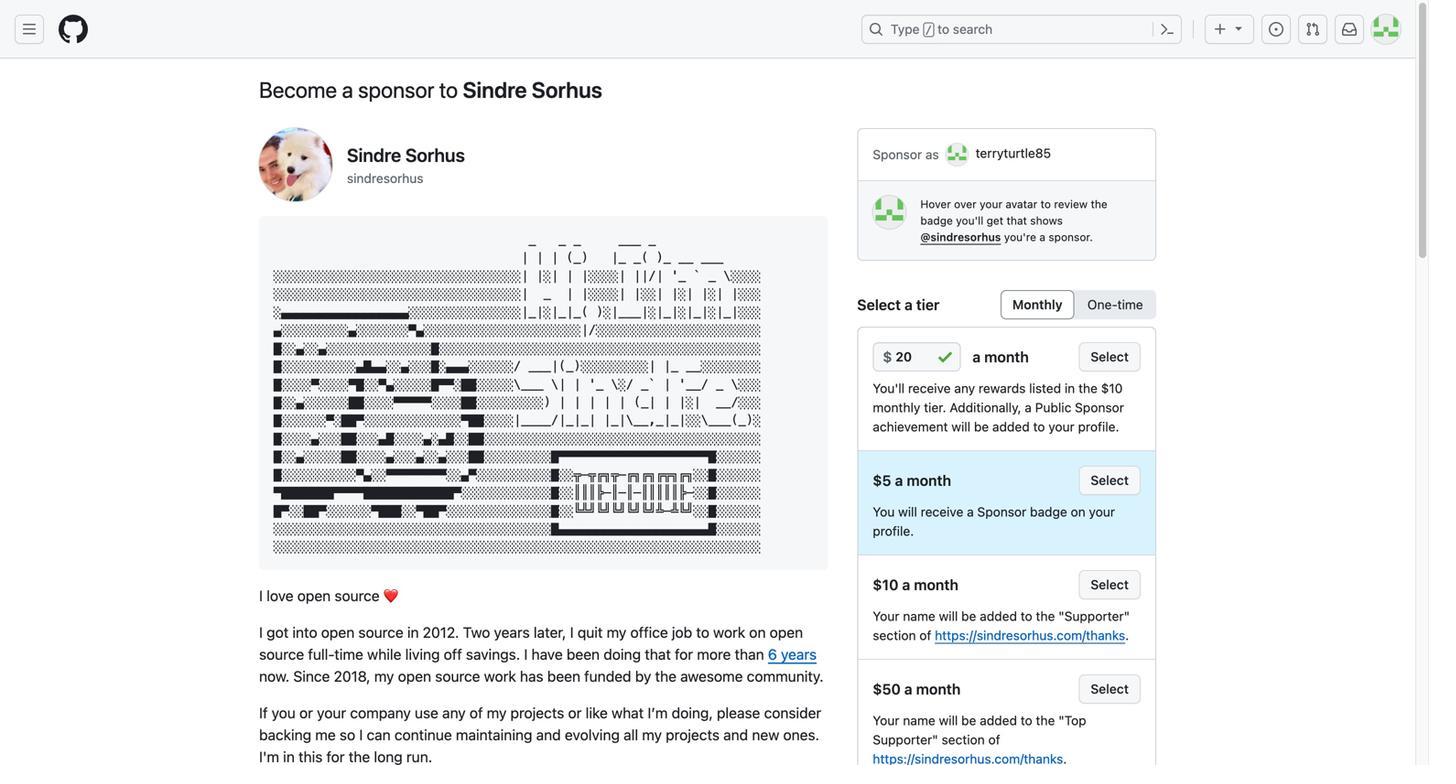 Task type: locate. For each thing, give the bounding box(es) containing it.
1 vertical spatial $10
[[873, 576, 898, 594]]

0 vertical spatial time
[[1117, 297, 1143, 312]]

use
[[415, 704, 438, 722]]

added left "top
[[980, 713, 1017, 728]]

$10 down you
[[873, 576, 898, 594]]

receive up tier.
[[908, 381, 951, 396]]

3 select button from the top
[[1079, 570, 1141, 600]]

2 name from the top
[[903, 713, 935, 728]]

for down job
[[675, 646, 693, 663]]

1 vertical spatial work
[[484, 668, 516, 685]]

1 vertical spatial ___
[[701, 251, 723, 265]]

section inside your name will be added to the "supporter" section of
[[873, 628, 916, 643]]

run.
[[406, 748, 432, 765]]

projects down doing,
[[666, 726, 720, 744]]

1 vertical spatial years
[[781, 646, 817, 663]]

|_ left _(
[[611, 251, 626, 265]]

month up your name will be added to the "supporter" section of
[[914, 576, 958, 594]]

type
[[891, 22, 920, 37]]

|░|
[[536, 269, 559, 283], [671, 287, 693, 301], [701, 287, 723, 301], [678, 395, 701, 409]]

receive down the $5 a month
[[921, 504, 963, 520]]

will inside you will receive a sponsor badge on your profile.
[[898, 504, 917, 520]]

___
[[619, 233, 641, 247], [701, 251, 723, 265]]

0 horizontal spatial and
[[536, 726, 561, 744]]

i
[[259, 587, 263, 605], [259, 624, 263, 641], [570, 624, 574, 641], [524, 646, 528, 663], [359, 726, 363, 744]]

select a tier
[[857, 296, 940, 314]]

0 vertical spatial name
[[903, 609, 935, 624]]

sindre sorhus link
[[463, 73, 602, 106], [347, 141, 465, 169]]

the inside if you or your company use any of my projects or like what i'm doing, please consider backing me so i can continue maintaining and evolving all my projects and new ones. i'm in this for the long run.
[[349, 748, 370, 765]]

of up "maintaining"
[[470, 704, 483, 722]]

monthly link
[[1005, 295, 1070, 315]]

open down living
[[398, 668, 431, 685]]

your inside your name will be added to the "top supporter" section of
[[873, 713, 899, 728]]

i inside if you or your company use any of my projects or like what i'm doing, please consider backing me so i can continue maintaining and evolving all my projects and new ones. i'm in this for the long run.
[[359, 726, 363, 744]]

$50
[[873, 681, 901, 698]]

the left "top
[[1036, 713, 1055, 728]]

1 horizontal spatial $10
[[1101, 381, 1123, 396]]

i'm
[[648, 704, 668, 722]]

▄░░░░░░░░░▄░░░░░░░▀▄░░░░░░░░░░░░░░░░░░░░░|/░░░░░░░░░░░░░░░░░░░░░░
[[274, 323, 761, 337]]

month
[[984, 348, 1029, 366], [907, 472, 951, 489], [914, 576, 958, 594], [916, 681, 961, 698]]

receive inside you'll receive any rewards listed in the $10 monthly tier. additionally, a public sponsor achievement will be added to your profile.
[[908, 381, 951, 396]]

2 vertical spatial be
[[961, 713, 976, 728]]

1 horizontal spatial |_
[[663, 359, 678, 373]]

i right so
[[359, 726, 363, 744]]

work down savings.
[[484, 668, 516, 685]]

two
[[463, 624, 490, 641]]

source down off
[[435, 668, 480, 685]]

your for $10
[[873, 609, 899, 624]]

long
[[374, 748, 403, 765]]

git pull request image
[[1305, 22, 1320, 37]]

░░░░░░░░░░░░░░░░░░░░░░░░░░░░░░░░░|
[[274, 269, 529, 283], [274, 287, 529, 301]]

0 horizontal spatial projects
[[510, 704, 564, 722]]

to up shows
[[1041, 198, 1051, 211]]

1 vertical spatial '_
[[589, 377, 604, 391]]

you'll
[[873, 381, 905, 396]]

love
[[267, 587, 293, 605]]

'_ left `
[[671, 269, 686, 283]]

be inside your name will be added to the "top supporter" section of
[[961, 713, 976, 728]]

any up additionally,
[[954, 381, 975, 396]]

the inside hover over your avatar to review the badge you'll get that shows @sindresorhus you're             a sponsor.
[[1091, 198, 1107, 211]]

and
[[536, 726, 561, 744], [723, 726, 748, 744]]

my down while
[[374, 668, 394, 685]]

2 vertical spatial sponsor
[[977, 504, 1026, 520]]

___ up `
[[701, 251, 723, 265]]

0 horizontal spatial badge
[[920, 214, 953, 227]]

0 vertical spatial $10
[[1101, 381, 1123, 396]]

or
[[299, 704, 313, 722], [568, 704, 582, 722]]

so
[[340, 726, 355, 744]]

1 vertical spatial of
[[470, 704, 483, 722]]

name up supporter"
[[903, 713, 935, 728]]

sponsor
[[873, 147, 922, 162], [1075, 400, 1124, 415], [977, 504, 1026, 520]]

'_ down ___|(_)░░░░░░░░░|
[[589, 377, 604, 391]]

will right you
[[898, 504, 917, 520]]

0 horizontal spatial profile.
[[873, 524, 914, 539]]

0 vertical spatial sindre
[[463, 77, 527, 103]]

1 vertical spatial projects
[[666, 726, 720, 744]]

and left "evolving"
[[536, 726, 561, 744]]

your inside hover over your avatar to review the badge you'll get that shows @sindresorhus you're             a sponsor.
[[980, 198, 1002, 211]]

@terryturtle85 image
[[946, 144, 968, 166]]

i love open source ❤️
[[259, 587, 398, 605]]

1 vertical spatial be
[[961, 609, 976, 624]]

work up more
[[713, 624, 745, 641]]

section
[[873, 628, 916, 643], [942, 732, 985, 747]]

4 select button from the top
[[1079, 675, 1141, 704]]

in right i'm
[[283, 748, 295, 765]]

0 horizontal spatial any
[[442, 704, 466, 722]]

sponsor inside you will receive a sponsor badge on your profile.
[[977, 504, 1026, 520]]

0 horizontal spatial for
[[326, 748, 345, 765]]

any
[[954, 381, 975, 396], [442, 704, 466, 722]]

source up while
[[358, 624, 403, 641]]

your up supporter"
[[873, 713, 899, 728]]

tier
[[916, 296, 940, 314]]

0 vertical spatial of
[[919, 628, 931, 643]]

2 horizontal spatial sponsor
[[1075, 400, 1124, 415]]

continue
[[394, 726, 452, 744]]

name inside your name will be added to the "top supporter" section of
[[903, 713, 935, 728]]

$50 a month
[[873, 681, 961, 698]]

community.
[[747, 668, 823, 685]]

will down $50 a month
[[939, 713, 958, 728]]

while
[[367, 646, 401, 663]]

0 horizontal spatial that
[[645, 646, 671, 663]]

section up $50 on the bottom of the page
[[873, 628, 916, 643]]

the for you'll receive any rewards listed in the $10 monthly tier. additionally, a public sponsor achievement will be added to your profile.
[[1078, 381, 1098, 396]]

the inside you'll receive any rewards listed in the $10 monthly tier. additionally, a public sponsor achievement will be added to your profile.
[[1078, 381, 1098, 396]]

your name will be added to the "top supporter" section of
[[873, 713, 1086, 747]]

0 horizontal spatial |_
[[611, 251, 626, 265]]

the right review
[[1091, 198, 1107, 211]]

added inside your name will be added to the "supporter" section of
[[980, 609, 1017, 624]]

|░| down '__/
[[678, 395, 701, 409]]

the inside 6 years now. since 2018, my open source work has been funded by the awesome community.
[[655, 668, 676, 685]]

source inside 6 years now. since 2018, my open source work has been funded by the awesome community.
[[435, 668, 480, 685]]

years inside 6 years now. since 2018, my open source work has been funded by the awesome community.
[[781, 646, 817, 663]]

open inside 6 years now. since 2018, my open source work has been funded by the awesome community.
[[398, 668, 431, 685]]

1 horizontal spatial badge
[[1030, 504, 1067, 520]]

1 vertical spatial for
[[326, 748, 345, 765]]

1 horizontal spatial on
[[1071, 504, 1085, 520]]

1 horizontal spatial profile.
[[1078, 419, 1119, 434]]

2 vertical spatial of
[[988, 732, 1000, 747]]

1 horizontal spatial work
[[713, 624, 745, 641]]

years
[[494, 624, 530, 641], [781, 646, 817, 663]]

0 vertical spatial |_
[[611, 251, 626, 265]]

0 vertical spatial section
[[873, 628, 916, 643]]

time
[[1117, 297, 1143, 312], [334, 646, 363, 663]]

in right "listed"
[[1065, 381, 1075, 396]]

name down the $10 a month
[[903, 609, 935, 624]]

the inside your name will be added to the "top supporter" section of
[[1036, 713, 1055, 728]]

1 horizontal spatial of
[[919, 628, 931, 643]]

added for $10 a month
[[980, 609, 1017, 624]]

the down so
[[349, 748, 370, 765]]

quit
[[578, 624, 603, 641]]

time inside one-time 'link'
[[1117, 297, 1143, 312]]

years up savings.
[[494, 624, 530, 641]]

month for $5 a month
[[907, 472, 951, 489]]

|░| up )░|___|░|_|░|_|░|_|░░░
[[671, 287, 693, 301]]

0 horizontal spatial in
[[283, 748, 295, 765]]

receive inside you will receive a sponsor badge on your profile.
[[921, 504, 963, 520]]

any right use
[[442, 704, 466, 722]]

will inside your name will be added to the "supporter" section of
[[939, 609, 958, 624]]

0 horizontal spatial sindre
[[347, 144, 401, 166]]

i left quit
[[570, 624, 574, 641]]

month right $50 on the bottom of the page
[[916, 681, 961, 698]]

0 vertical spatial badge
[[920, 214, 953, 227]]

the right "listed"
[[1078, 381, 1098, 396]]

0 horizontal spatial or
[[299, 704, 313, 722]]

in for source
[[407, 624, 419, 641]]

if you or your company use any of my projects or like what i'm doing, please consider backing me so i can continue maintaining and evolving all my projects and new ones. i'm in this for the long run.
[[259, 704, 821, 765]]

1 horizontal spatial time
[[1117, 297, 1143, 312]]

years up community.
[[781, 646, 817, 663]]

month for $50 a month
[[916, 681, 961, 698]]

(_|
[[634, 395, 656, 409]]

1 horizontal spatial that
[[1007, 214, 1027, 227]]

a inside hover over your avatar to review the badge you'll get that shows @sindresorhus you're             a sponsor.
[[1039, 231, 1045, 244]]

0 vertical spatial sponsor
[[873, 147, 922, 162]]

0 vertical spatial been
[[567, 646, 600, 663]]

0 vertical spatial added
[[992, 419, 1030, 434]]

name inside your name will be added to the "supporter" section of
[[903, 609, 935, 624]]

the right by
[[655, 668, 676, 685]]

1 vertical spatial section
[[942, 732, 985, 747]]

1 vertical spatial sindre
[[347, 144, 401, 166]]

your inside you'll receive any rewards listed in the $10 monthly tier. additionally, a public sponsor achievement will be added to your profile.
[[1048, 419, 1075, 434]]

hover over your avatar to review the badge you'll get that shows @sindresorhus you're             a sponsor.
[[920, 198, 1107, 244]]

to down public
[[1033, 419, 1045, 434]]

to left "top
[[1021, 713, 1032, 728]]

select for $50 a month
[[1091, 682, 1129, 697]]

projects down has
[[510, 704, 564, 722]]

\░░░
[[731, 377, 761, 391]]

$10 right "listed"
[[1101, 381, 1123, 396]]

1 horizontal spatial sponsor
[[977, 504, 1026, 520]]

and down please
[[723, 726, 748, 744]]

than
[[735, 646, 764, 663]]

will inside you'll receive any rewards listed in the $10 monthly tier. additionally, a public sponsor achievement will be added to your profile.
[[951, 419, 970, 434]]

❤️
[[383, 587, 398, 605]]

1 vertical spatial added
[[980, 609, 1017, 624]]

your down the $10 a month
[[873, 609, 899, 624]]

in inside if you or your company use any of my projects or like what i'm doing, please consider backing me so i can continue maintaining and evolving all my projects and new ones. i'm in this for the long run.
[[283, 748, 295, 765]]

sorhus inside the sindre sorhus sindresorhus
[[405, 144, 465, 166]]

in inside you'll receive any rewards listed in the $10 monthly tier. additionally, a public sponsor achievement will be added to your profile.
[[1065, 381, 1075, 396]]

1 vertical spatial name
[[903, 713, 935, 728]]

be inside your name will be added to the "supporter" section of
[[961, 609, 976, 624]]

the
[[1091, 198, 1107, 211], [1078, 381, 1098, 396], [1036, 609, 1055, 624], [655, 668, 676, 685], [1036, 713, 1055, 728], [349, 748, 370, 765]]

that down office
[[645, 646, 671, 663]]

0 vertical spatial in
[[1065, 381, 1075, 396]]

1 name from the top
[[903, 609, 935, 624]]

that inside hover over your avatar to review the badge you'll get that shows @sindresorhus you're             a sponsor.
[[1007, 214, 1027, 227]]

1 horizontal spatial for
[[675, 646, 693, 663]]

█░░░░▄░░░██░░░▄█░░░░▄░▄█░░██░░░░░░░░░░░░░░░░░░░░░░░░░░░░░░░░░░░░░
[[274, 431, 761, 445]]

0 vertical spatial work
[[713, 624, 745, 641]]

1 |░░░░| from the top
[[581, 269, 626, 283]]

█░░░░░░░░░░▄█▄▄░░▄░░░█░▄▄▄░░░░░░/
[[274, 359, 521, 373]]

1 vertical spatial badge
[[1030, 504, 1067, 520]]

2 |░░░░| from the top
[[581, 287, 626, 301]]

1 or from the left
[[299, 704, 313, 722]]

0 vertical spatial receive
[[908, 381, 951, 396]]

0 vertical spatial |░░░░|
[[581, 269, 626, 283]]

1 vertical spatial ░░░░░░░░░░░░░░░░░░░░░░░░░░░░░░░░░|
[[274, 287, 529, 301]]

the inside your name will be added to the "supporter" section of
[[1036, 609, 1055, 624]]

my
[[607, 624, 626, 641], [374, 668, 394, 685], [487, 704, 507, 722], [642, 726, 662, 744]]

month up rewards
[[984, 348, 1029, 366]]

0 horizontal spatial ___
[[619, 233, 641, 247]]

since
[[293, 668, 330, 685]]

2 horizontal spatial of
[[988, 732, 1000, 747]]

`
[[693, 269, 701, 283]]

month right $5
[[907, 472, 951, 489]]

to right job
[[696, 624, 709, 641]]

1 vertical spatial sponsor
[[1075, 400, 1124, 415]]

1 horizontal spatial and
[[723, 726, 748, 744]]

1 horizontal spatial ___
[[701, 251, 723, 265]]

0 vertical spatial that
[[1007, 214, 1027, 227]]

0 vertical spatial profile.
[[1078, 419, 1119, 434]]

to right sponsor
[[439, 77, 458, 103]]

added up https://sindresorhus.com/thanks
[[980, 609, 1017, 624]]

me
[[315, 726, 336, 744]]

notifications image
[[1342, 22, 1357, 37]]

been inside i got into open source in 2012. two years later, i quit my office job to work on open source full-time while living off savings. i have been doing that for more than
[[567, 646, 600, 663]]

1 vertical spatial sorhus
[[405, 144, 465, 166]]

been down have
[[547, 668, 580, 685]]

that up you're
[[1007, 214, 1027, 227]]

1 your from the top
[[873, 609, 899, 624]]

that inside i got into open source in 2012. two years later, i quit my office job to work on open source full-time while living off savings. i have been doing that for more than
[[645, 646, 671, 663]]

the up https://sindresorhus.com/thanks .
[[1036, 609, 1055, 624]]

my up the doing
[[607, 624, 626, 641]]

sindre
[[463, 77, 527, 103], [347, 144, 401, 166]]

|_ up '__/
[[663, 359, 678, 373]]

has
[[520, 668, 543, 685]]

sponsor
[[358, 77, 434, 103]]

1 horizontal spatial sorhus
[[532, 77, 602, 103]]

added inside your name will be added to the "top supporter" section of
[[980, 713, 1017, 728]]

rewards
[[979, 381, 1026, 396]]

0 vertical spatial be
[[974, 419, 989, 434]]

for down me
[[326, 748, 345, 765]]

of right supporter"
[[988, 732, 1000, 747]]

in up living
[[407, 624, 419, 641]]

section inside your name will be added to the "top supporter" section of
[[942, 732, 985, 747]]

1 vertical spatial any
[[442, 704, 466, 722]]

open up 6 years link
[[770, 624, 803, 641]]

0 horizontal spatial sponsor
[[873, 147, 922, 162]]

projects
[[510, 704, 564, 722], [666, 726, 720, 744]]

0 vertical spatial for
[[675, 646, 693, 663]]

1 vertical spatial time
[[334, 646, 363, 663]]

$
[[883, 348, 892, 366]]

years inside i got into open source in 2012. two years later, i quit my office job to work on open source full-time while living off savings. i have been doing that for more than
[[494, 624, 530, 641]]

2 vertical spatial added
[[980, 713, 1017, 728]]

0 horizontal spatial section
[[873, 628, 916, 643]]

public
[[1035, 400, 1071, 415]]

1 vertical spatial that
[[645, 646, 671, 663]]

your inside your name will be added to the "supporter" section of
[[873, 609, 899, 624]]

2012.
[[423, 624, 459, 641]]

time inside i got into open source in 2012. two years later, i quit my office job to work on open source full-time while living off savings. i have been doing that for more than
[[334, 646, 363, 663]]

got
[[267, 624, 289, 641]]

will down the $10 a month
[[939, 609, 958, 624]]

to up https://sindresorhus.com/thanks
[[1021, 609, 1032, 624]]

or right you
[[299, 704, 313, 722]]

0 horizontal spatial on
[[749, 624, 766, 641]]

0 horizontal spatial time
[[334, 646, 363, 663]]

0 vertical spatial '_
[[671, 269, 686, 283]]

0 vertical spatial your
[[873, 609, 899, 624]]

on inside i got into open source in 2012. two years later, i quit my office job to work on open source full-time while living off savings. i have been doing that for more than
[[749, 624, 766, 641]]

2 and from the left
[[723, 726, 748, 744]]

or left like
[[568, 704, 582, 722]]

1 vertical spatial your
[[873, 713, 899, 728]]

0 vertical spatial on
[[1071, 504, 1085, 520]]

that
[[1007, 214, 1027, 227], [645, 646, 671, 663]]

sindre inside the sindre sorhus sindresorhus
[[347, 144, 401, 166]]

badge
[[920, 214, 953, 227], [1030, 504, 1067, 520]]

1 horizontal spatial or
[[568, 704, 582, 722]]

2 your from the top
[[873, 713, 899, 728]]

1 horizontal spatial years
[[781, 646, 817, 663]]

select button for $10 a month
[[1079, 570, 1141, 600]]

source left ❤️
[[335, 587, 380, 605]]

1 horizontal spatial '_
[[671, 269, 686, 283]]

any inside if you or your company use any of my projects or like what i'm doing, please consider backing me so i can continue maintaining and evolving all my projects and new ones. i'm in this for the long run.
[[442, 704, 466, 722]]

over
[[954, 198, 977, 211]]

\|
[[551, 377, 566, 391]]

source down got
[[259, 646, 304, 663]]

2 horizontal spatial in
[[1065, 381, 1075, 396]]

of down the $10 a month
[[919, 628, 931, 643]]

evolving
[[565, 726, 620, 744]]

0 vertical spatial sorhus
[[532, 77, 602, 103]]

monthly
[[873, 400, 920, 415]]

a
[[342, 77, 353, 103], [1039, 231, 1045, 244], [904, 296, 913, 314], [973, 348, 981, 366], [1025, 400, 1032, 415], [895, 472, 903, 489], [967, 504, 974, 520], [902, 576, 910, 594], [904, 681, 912, 698]]

1 vertical spatial receive
[[921, 504, 963, 520]]

been down quit
[[567, 646, 600, 663]]

hover
[[920, 198, 951, 211]]

0 horizontal spatial years
[[494, 624, 530, 641]]

1 horizontal spatial any
[[954, 381, 975, 396]]

$10 inside you'll receive any rewards listed in the $10 monthly tier. additionally, a public sponsor achievement will be added to your profile.
[[1101, 381, 1123, 396]]

https://sindresorhus.com/thanks link
[[935, 628, 1125, 643]]

funded
[[584, 668, 631, 685]]

1 horizontal spatial sindre
[[463, 77, 527, 103]]

like
[[586, 704, 608, 722]]

1 horizontal spatial section
[[942, 732, 985, 747]]

1 vertical spatial profile.
[[873, 524, 914, 539]]

will down additionally,
[[951, 419, 970, 434]]

in inside i got into open source in 2012. two years later, i quit my office job to work on open source full-time while living off savings. i have been doing that for more than
[[407, 624, 419, 641]]

0 horizontal spatial sorhus
[[405, 144, 465, 166]]

section right supporter"
[[942, 732, 985, 747]]

___ up _(
[[619, 233, 641, 247]]

1 ░░░░░░░░░░░░░░░░░░░░░░░░░░░░░░░░░| from the top
[[274, 269, 529, 283]]

0 horizontal spatial of
[[470, 704, 483, 722]]

0 vertical spatial any
[[954, 381, 975, 396]]

1 vertical spatial |░░░░|
[[581, 287, 626, 301]]

doing
[[604, 646, 641, 663]]

2 select button from the top
[[1079, 466, 1141, 495]]

you
[[873, 504, 895, 520]]

badge inside hover over your avatar to review the badge you'll get that shows @sindresorhus you're             a sponsor.
[[920, 214, 953, 227]]

|░░░
[[731, 287, 761, 301]]

0 vertical spatial projects
[[510, 704, 564, 722]]

new
[[752, 726, 779, 744]]

added down additionally,
[[992, 419, 1030, 434]]



Task type: vqa. For each thing, say whether or not it's contained in the screenshot.
love on the left of page
yes



Task type: describe. For each thing, give the bounding box(es) containing it.
open right love
[[297, 587, 331, 605]]

off
[[444, 646, 462, 663]]

__/░░░
[[716, 395, 761, 409]]

for inside if you or your company use any of my projects or like what i'm doing, please consider backing me so i can continue maintaining and evolving all my projects and new ones. i'm in this for the long run.
[[326, 748, 345, 765]]

$10 a month
[[873, 576, 958, 594]]

1 select button from the top
[[1079, 342, 1141, 372]]

@sindresorhus link
[[920, 231, 1001, 244]]

be inside you'll receive any rewards listed in the $10 monthly tier. additionally, a public sponsor achievement will be added to your profile.
[[974, 419, 989, 434]]

0 vertical spatial sindre sorhus link
[[463, 73, 602, 106]]

become
[[259, 77, 337, 103]]

'__/
[[678, 377, 708, 391]]

1 vertical spatial sindre sorhus link
[[347, 141, 465, 169]]

shows
[[1030, 214, 1063, 227]]

all
[[624, 726, 638, 744]]

sindresorhus
[[347, 171, 423, 186]]

become a sponsor to sindre sorhus
[[259, 77, 602, 103]]

one-time
[[1087, 297, 1143, 312]]

homepage image
[[59, 15, 88, 44]]

consider
[[764, 704, 821, 722]]

@sindresorhus image
[[259, 128, 332, 201]]

i'm
[[259, 748, 279, 765]]

badge inside you will receive a sponsor badge on your profile.
[[1030, 504, 1067, 520]]

(_)
[[566, 251, 589, 265]]

2 or from the left
[[568, 704, 582, 722]]

type / to search
[[891, 22, 993, 37]]

i left love
[[259, 587, 263, 605]]

0 vertical spatial ___
[[619, 233, 641, 247]]

my inside 6 years now. since 2018, my open source work has been funded by the awesome community.
[[374, 668, 394, 685]]

work inside i got into open source in 2012. two years later, i quit my office job to work on open source full-time while living off savings. i have been doing that for more than
[[713, 624, 745, 641]]

a inside you will receive a sponsor badge on your profile.
[[967, 504, 974, 520]]

triangle down image
[[1231, 21, 1246, 35]]

"top
[[1058, 713, 1086, 728]]

to inside you'll receive any rewards listed in the $10 monthly tier. additionally, a public sponsor achievement will be added to your profile.
[[1033, 419, 1045, 434]]

get
[[987, 214, 1003, 227]]

name for $10
[[903, 609, 935, 624]]

1 horizontal spatial projects
[[666, 726, 720, 744]]

|_|\__,_|_|░░\___(_)░
[[604, 413, 761, 427]]

supporter"
[[873, 732, 938, 747]]

open up full-
[[321, 624, 355, 641]]

https://sindresorhus.com/thanks .
[[935, 628, 1129, 643]]

what
[[612, 704, 644, 722]]

later,
[[534, 624, 566, 641]]

select for $10 a month
[[1091, 577, 1129, 592]]

|░| down `
[[701, 287, 723, 301]]

@sindresorhus
[[920, 231, 1001, 244]]

1 and from the left
[[536, 726, 561, 744]]

of inside if you or your company use any of my projects or like what i'm doing, please consider backing me so i can continue maintaining and evolving all my projects and new ones. i'm in this for the long run.
[[470, 704, 483, 722]]

added for $50 a month
[[980, 713, 1017, 728]]

the for your name will be added to the "top supporter" section of
[[1036, 713, 1055, 728]]

work inside 6 years now. since 2018, my open source work has been funded by the awesome community.
[[484, 668, 516, 685]]

select button for $50 a month
[[1079, 675, 1141, 704]]

my up "maintaining"
[[487, 704, 507, 722]]

to inside hover over your avatar to review the badge you'll get that shows @sindresorhus you're             a sponsor.
[[1041, 198, 1051, 211]]

__
[[678, 251, 693, 265]]

ones.
[[783, 726, 819, 744]]

issue opened image
[[1269, 22, 1283, 37]]

@terryturtle85 image
[[873, 196, 906, 229]]

0 horizontal spatial '_
[[589, 377, 604, 391]]

i left got
[[259, 624, 263, 641]]

___|(_)░░░░░░░░░|
[[529, 359, 656, 373]]

name for $50
[[903, 713, 935, 728]]

to right the /
[[938, 22, 949, 37]]

the for your name will be added to the "supporter" section of
[[1036, 609, 1055, 624]]

be for $10 a month
[[961, 609, 976, 624]]

listed
[[1029, 381, 1061, 396]]

a inside you'll receive any rewards listed in the $10 monthly tier. additionally, a public sponsor achievement will be added to your profile.
[[1025, 400, 1032, 415]]

the for hover over your avatar to review the badge you'll get that shows @sindresorhus you're             a sponsor.
[[1091, 198, 1107, 211]]

your inside you will receive a sponsor badge on your profile.
[[1089, 504, 1115, 520]]

more
[[697, 646, 731, 663]]

Custom sponsorship amount number field
[[873, 342, 961, 372]]

this
[[298, 748, 323, 765]]

be for $50 a month
[[961, 713, 976, 728]]

month for $10 a month
[[914, 576, 958, 594]]

"supporter"
[[1058, 609, 1130, 624]]

your name will be added to the "supporter" section of
[[873, 609, 1130, 643]]

0 horizontal spatial $10
[[873, 576, 898, 594]]

by
[[635, 668, 651, 685]]

doing,
[[672, 704, 713, 722]]

in for listed
[[1065, 381, 1075, 396]]

full-
[[308, 646, 334, 663]]

my inside i got into open source in 2012. two years later, i quit my office job to work on open source full-time while living off savings. i have been doing that for more than
[[607, 624, 626, 641]]

to inside i got into open source in 2012. two years later, i quit my office job to work on open source full-time while living off savings. i have been doing that for more than
[[696, 624, 709, 641]]

░░░░░░░░░░░░░░░░░░░░░░░░░░░░░░░░░░░░░█▄▄▄▄▄▄▄▄▄▄▄▄▄▄▄▄▄▄▄▄█░░░░░░
[[274, 521, 761, 536]]

now.
[[259, 668, 289, 685]]

added inside you'll receive any rewards listed in the $10 monthly tier. additionally, a public sponsor achievement will be added to your profile.
[[992, 419, 1030, 434]]

)░|___|░|_|░|_|░|_|░░░
[[596, 305, 761, 319]]

█▀░░██▀░░░░░░▀███░░▀██▀░░░░░░░░░░░░░░█░░╚╩╝╚╝╚╝╚╝╚╝╩─╩╚╝░░█░░░░░░
[[274, 503, 761, 517]]

of inside your name will be added to the "supporter" section of
[[919, 628, 931, 643]]

sindresorhus link
[[347, 169, 423, 188]]

█░░▄░░░░░██░░░░▄░░░▄░░▄░░░██░░░░░░░░░█▀▀▀▀▀▀▀▀▀▀▀▀▀▀▀▀▀▀▀▀█░░░░░░
[[274, 449, 761, 463]]

command palette image
[[1160, 22, 1175, 37]]

job
[[672, 624, 692, 641]]

maintaining
[[456, 726, 532, 744]]

)_
[[656, 251, 671, 265]]

savings.
[[466, 646, 520, 663]]

to inside your name will be added to the "supporter" section of
[[1021, 609, 1032, 624]]

on inside you will receive a sponsor badge on your profile.
[[1071, 504, 1085, 520]]

6 years link
[[768, 646, 817, 663]]

_(
[[634, 251, 649, 265]]

1 vertical spatial |_
[[663, 359, 678, 373]]

█░░▄░░░░░░██░░░░▀▀▀▀▀░░░░██░░░░░░░░░)
[[274, 395, 551, 409]]

can
[[367, 726, 391, 744]]

please
[[717, 704, 760, 722]]

6
[[768, 646, 777, 663]]

\░/
[[611, 377, 634, 391]]

░▄▄▄▄▄▄▄▄▄▄▄▄▄▄▄▄▄░░░░░░░░░░░░░░░|_|░|_|_(
[[274, 305, 589, 319]]

my right all
[[642, 726, 662, 744]]

\░░░░
[[723, 269, 761, 283]]

company
[[350, 704, 411, 722]]

2 ░░░░░░░░░░░░░░░░░░░░░░░░░░░░░░░░░| from the top
[[274, 287, 529, 301]]

█░░▄░░▄░░░░░░░░░░░░░░█░░░░░░░░░░░░░░░░░░░░░░░░░░░░░░░░░░░░░░░░░░░
[[274, 341, 761, 355]]

|░░|
[[634, 287, 663, 301]]

will inside your name will be added to the "top supporter" section of
[[939, 713, 958, 728]]

select button for $5 a month
[[1079, 466, 1141, 495]]

sponsor as
[[873, 147, 939, 162]]

terryturtle85
[[976, 146, 1051, 161]]

you'll
[[956, 214, 983, 227]]

.
[[1125, 628, 1129, 643]]

your for $50
[[873, 713, 899, 728]]

backing
[[259, 726, 311, 744]]

your inside if you or your company use any of my projects or like what i'm doing, please consider backing me so i can continue maintaining and evolving all my projects and new ones. i'm in this for the long run.
[[317, 704, 346, 722]]

been inside 6 years now. since 2018, my open source work has been funded by the awesome community.
[[547, 668, 580, 685]]

_   _ _     ___ _ | | | (_)   |_ _( )_ __ ___ ░░░░░░░░░░░░░░░░░░░░░░░░░░░░░░░░░| |░| | |░░░░| ||/| '_ ` _ \░░░░ ░░░░░░░░░░░░░░░░░░░░░░░░░░░░░░░░░|  _  | |░░░░| |░░| |░| |░| |░░░ ░▄▄▄▄▄▄▄▄▄▄▄▄▄▄▄▄▄░░░░░░░░░░░░░░░|_|░|_|_( )░|___|░|_|░|_|░|_|░░░ ▄░░░░░░░░░▄░░░░░░░▀▄░░░░░░░░░░░░░░░░░░░░░|/░░░░░░░░░░░░░░░░░░░░░░ █░░▄░░▄░░░░░░░░░░░░░░█░░░░░░░░░░░░░░░░░░░░░░░░░░░░░░░░░░░░░░░░░░░ █░░░░░░░░░░▄█▄▄░░▄░░░█░▄▄▄░░░░░░/ ___|(_)░░░░░░░░░| |_ __░░░░░░░░ █░░░░▀░░░░▀█░░▀▄░░░░░█▀▀░██░░░░░\___ \| | '_ \░/ _` | '__/ _ \░░░ █░░▄░░░░░░██░░░░▀▀▀▀▀░░░░██░░░░░░░░░) | | | | | (_| | |░|  __/░░░ █░░░░░░▀░██▀░░░░░░░░░░░░░▀██░░░░|____/|_|_| |_|\__,_|_|░░\___(_)░ █░░░░▄░░░██░░░▄█░░░░▄░▄█░░██░░░░░░░░░░░░░░░░░░░░░░░░░░░░░░░░░░░░░ █░░▄░░░░░██░░░░▄░░░▄░░▄░░░██░░░░░░░░░█▀▀▀▀▀▀▀▀▀▀▀▀▀▀▀▀▀▀▀▀█░░░░░░ █░░░░░░░░░░▀▄░░▀▀▀▀▀▀▀▀░░▄▀░░░░░░░░░░█░░╦─╦╔╗╦─╔╗╔╗╔╦╗╔╗░░█░░░░░░ ▀███████▀▀▀▀████████████▀░░░░░░░░░░░░█░░║║║╠─║─║─║║║║║╠─░░█░░░░░░ █▀░░██▀░░░░░░▀███░░▀██▀░░░░░░░░░░░░░░█░░╚╩╝╚╝╚╝╚╝╚╝╩─╩╚╝░░█░░░░░░ ░░░░░░░░░░░░░░░░░░░░░░░░░░░░░░░░░░░░░█▄▄▄▄▄▄▄▄▄▄▄▄▄▄▄▄▄▄▄▄█░░░░░░ ░░░░░░░░░░░░░░░░░░░░░░░░░░░░░░░░░░░░░░░░░░░░░░░░░░░░░░░░░░░░░░░░░
[[274, 233, 761, 554]]

to inside your name will be added to the "top supporter" section of
[[1021, 713, 1032, 728]]

you
[[272, 704, 296, 722]]

sponsor.
[[1049, 231, 1093, 244]]

$5 a month
[[873, 472, 951, 489]]

█░░░░▀░░░░▀█░░▀▄░░░░░█▀▀░██░░░░░\___
[[274, 377, 544, 391]]

a month
[[973, 348, 1029, 366]]

plus image
[[1213, 22, 1228, 37]]

select a tier list
[[1000, 290, 1156, 319]]

for inside i got into open source in 2012. two years later, i quit my office job to work on open source full-time while living off savings. i have been doing that for more than
[[675, 646, 693, 663]]

any inside you'll receive any rewards listed in the $10 monthly tier. additionally, a public sponsor achievement will be added to your profile.
[[954, 381, 975, 396]]

profile. inside you will receive a sponsor badge on your profile.
[[873, 524, 914, 539]]

select for $5 a month
[[1091, 473, 1129, 488]]

i left have
[[524, 646, 528, 663]]

|░| up ▄░░░░░░░░░▄░░░░░░░▀▄░░░░░░░░░░░░░░░░░░░░░|/░░░░░░░░░░░░░░░░░░░░░░
[[536, 269, 559, 283]]

profile. inside you'll receive any rewards listed in the $10 monthly tier. additionally, a public sponsor achievement will be added to your profile.
[[1078, 419, 1119, 434]]

i got into open source in 2012. two years later, i quit my office job to work on open source full-time while living off savings. i have been doing that for more than
[[259, 624, 803, 663]]

sponsor inside you'll receive any rewards listed in the $10 monthly tier. additionally, a public sponsor achievement will be added to your profile.
[[1075, 400, 1124, 415]]

office
[[630, 624, 668, 641]]

awesome
[[680, 668, 743, 685]]

of inside your name will be added to the "top supporter" section of
[[988, 732, 1000, 747]]



